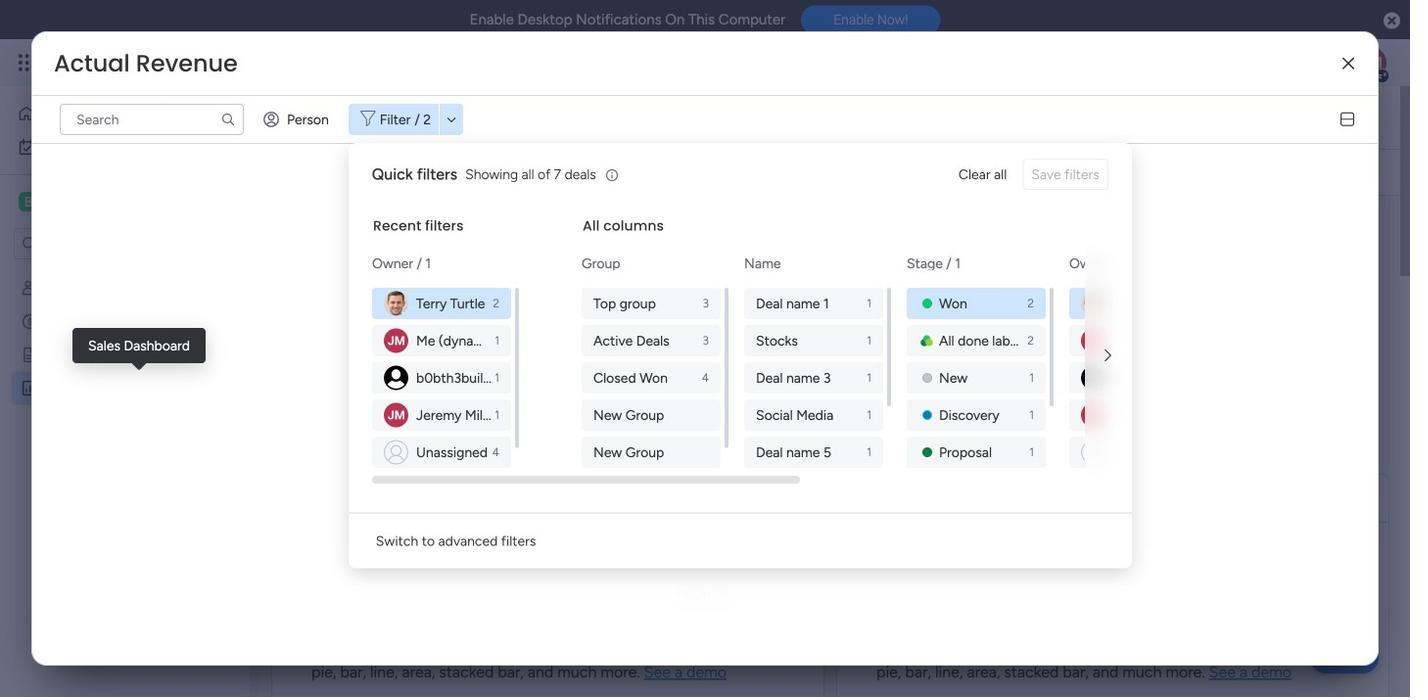 Task type: vqa. For each thing, say whether or not it's contained in the screenshot.
dapulse rightstroke image
no



Task type: describe. For each thing, give the bounding box(es) containing it.
v2 fullscreen image
[[1352, 491, 1365, 506]]

2 owner / 1 group from the left
[[1069, 288, 1212, 468]]

v2 split view image
[[1341, 112, 1355, 127]]

Filter dashboard by text search field
[[295, 157, 473, 188]]

1 b0bth3builder2k23@gmail.com image from the left
[[384, 366, 408, 390]]

Filter dashboard by text search field
[[60, 104, 244, 135]]

dapulse close image
[[1384, 11, 1401, 31]]

add to favorites image
[[572, 107, 592, 127]]

workspace image
[[19, 191, 38, 213]]

stage / 1 group
[[907, 288, 1050, 543]]

public dashboard image
[[21, 379, 39, 398]]

select product image
[[18, 53, 37, 72]]

public board image
[[21, 346, 39, 364]]



Task type: locate. For each thing, give the bounding box(es) containing it.
banner
[[260, 86, 1401, 196]]

b0bth3builder2k23@gmail.com image down terry turtle image
[[384, 366, 408, 390]]

option
[[12, 98, 209, 129], [12, 131, 238, 163], [0, 271, 250, 275]]

terry turtle image
[[384, 291, 408, 316]]

0 horizontal spatial jeremy miller image
[[384, 329, 408, 353]]

0 vertical spatial option
[[12, 98, 209, 129]]

0 vertical spatial jeremy miller image
[[1356, 47, 1387, 78]]

2 b0bth3builder2k23@gmail.com image from the left
[[1081, 366, 1106, 390]]

0 horizontal spatial b0bth3builder2k23@gmail.com image
[[384, 366, 408, 390]]

1 horizontal spatial owner / 1 group
[[1069, 288, 1212, 468]]

1 vertical spatial jeremy miller image
[[384, 329, 408, 353]]

arrow down image
[[440, 108, 463, 131]]

dapulse x slim image
[[1343, 57, 1355, 71]]

terry turtle image
[[1081, 291, 1106, 316]]

0 horizontal spatial owner / 1 group
[[372, 288, 515, 468]]

1 owner / 1 group from the left
[[372, 288, 515, 468]]

jeremy miller image down terry turtle image
[[384, 329, 408, 353]]

jeremy miller image
[[1356, 47, 1387, 78], [384, 329, 408, 353]]

1 horizontal spatial b0bth3builder2k23@gmail.com image
[[1081, 366, 1106, 390]]

b0bth3builder2k23@gmail.com image down terry turtle icon
[[1081, 366, 1106, 390]]

dialog
[[349, 143, 1410, 569]]

jeremy miller image right dapulse x slim icon at the right top
[[1356, 47, 1387, 78]]

1 horizontal spatial jeremy miller image
[[1356, 47, 1387, 78]]

None field
[[49, 48, 243, 79], [290, 97, 561, 138], [301, 219, 564, 245], [301, 486, 434, 511], [866, 486, 1219, 511], [49, 48, 243, 79], [290, 97, 561, 138], [301, 219, 564, 245], [301, 486, 434, 511], [866, 486, 1219, 511]]

None search field
[[295, 157, 473, 188]]

None search field
[[60, 104, 244, 135]]

group group
[[582, 288, 725, 468]]

search image
[[220, 112, 236, 127]]

search image
[[450, 165, 465, 180]]

owner / 1 group
[[372, 288, 515, 468], [1069, 288, 1212, 468]]

2 vertical spatial option
[[0, 271, 250, 275]]

jeremy miller image
[[1081, 329, 1106, 353], [384, 403, 408, 428], [1081, 403, 1106, 428]]

b0bth3builder2k23@gmail.com image
[[384, 366, 408, 390], [1081, 366, 1106, 390]]

list box
[[0, 268, 250, 669]]

name group
[[744, 288, 887, 543]]

share image
[[1251, 107, 1270, 127]]

1 vertical spatial option
[[12, 131, 238, 163]]



